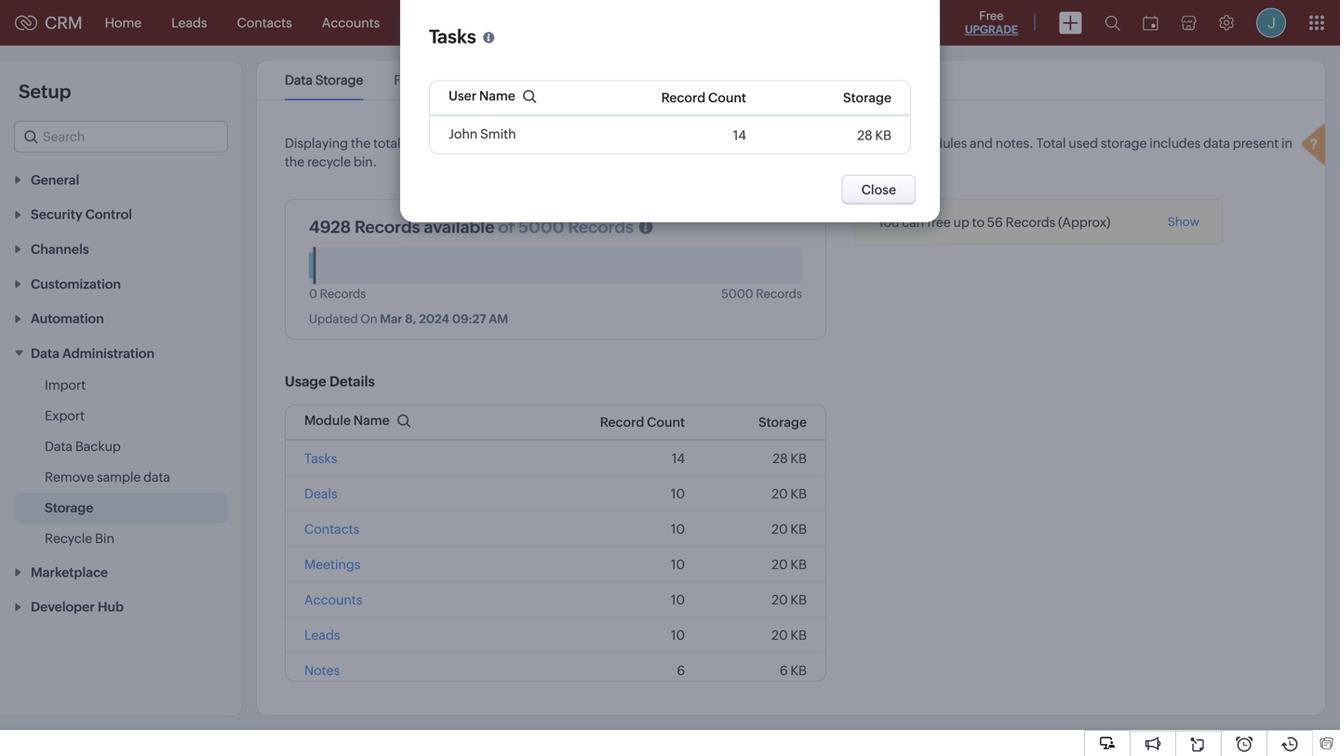 Task type: vqa. For each thing, say whether or not it's contained in the screenshot.


Task type: describe. For each thing, give the bounding box(es) containing it.
file storage
[[394, 73, 466, 88]]

0 horizontal spatial the
[[285, 155, 305, 169]]

data inside region
[[143, 470, 170, 485]]

organization.
[[593, 136, 673, 151]]

upgrade
[[965, 23, 1018, 36]]

data for data storage
[[285, 73, 313, 88]]

across
[[857, 136, 896, 151]]

free upgrade
[[965, 9, 1018, 36]]

10 for meetings
[[671, 557, 685, 572]]

count for module name
[[647, 415, 685, 430]]

contacts link
[[222, 0, 307, 45]]

kb for contacts
[[791, 522, 807, 537]]

0 vertical spatial leads
[[171, 15, 207, 30]]

recycle
[[307, 155, 351, 169]]

kb for tasks
[[791, 451, 807, 466]]

20 for contacts
[[772, 522, 788, 537]]

am
[[489, 312, 508, 326]]

20 for deals
[[772, 487, 788, 502]]

can
[[902, 215, 925, 230]]

details
[[330, 374, 375, 390]]

remove
[[45, 470, 94, 485]]

accounts link
[[307, 0, 395, 45]]

2 horizontal spatial the
[[570, 136, 590, 151]]

20 for meetings
[[772, 557, 788, 572]]

(approx)
[[1058, 215, 1111, 230]]

available
[[424, 218, 495, 237]]

20 for accounts
[[772, 593, 788, 608]]

loading image
[[1298, 121, 1335, 172]]

leads link
[[157, 0, 222, 45]]

records
[[808, 136, 854, 151]]

20 kb for leads
[[772, 628, 807, 643]]

notes
[[304, 664, 340, 678]]

1 used from the left
[[520, 136, 550, 151]]

09:27
[[452, 312, 486, 326]]

6 kb
[[780, 664, 807, 678]]

1 vertical spatial accounts
[[304, 593, 363, 608]]

contacts inside 'link'
[[237, 15, 292, 30]]

data for data administration
[[31, 346, 59, 361]]

28 for tasks
[[773, 451, 788, 466]]

data storage
[[285, 73, 363, 88]]

0
[[309, 287, 317, 301]]

remove sample data
[[45, 470, 170, 485]]

name for module name
[[353, 413, 390, 428]]

usage
[[285, 374, 326, 390]]

remove sample data link
[[45, 468, 170, 487]]

kb for notes
[[791, 664, 807, 678]]

data administration region
[[0, 371, 242, 555]]

20 kb for accounts
[[772, 593, 807, 608]]

displaying the total data storage space used by the organization. data storage includes records across all modules  and notes. total used storage includes data present in the recycle bin.
[[285, 136, 1293, 169]]

to
[[972, 215, 985, 230]]

deals link
[[395, 0, 458, 45]]

0 vertical spatial accounts
[[322, 15, 380, 30]]

home link
[[90, 0, 157, 45]]

8,
[[405, 312, 416, 326]]

close button
[[842, 175, 916, 205]]

2 storage from the left
[[706, 136, 752, 151]]

import
[[45, 378, 86, 393]]

1 vertical spatial leads
[[304, 628, 340, 643]]

crm link
[[15, 13, 82, 32]]

bin
[[95, 532, 114, 546]]

free
[[927, 215, 951, 230]]

kb for meetings
[[791, 557, 807, 572]]

2 horizontal spatial data
[[1204, 136, 1231, 151]]

1 includes from the left
[[755, 136, 806, 151]]

bin.
[[354, 155, 377, 169]]

data administration
[[31, 346, 155, 361]]

20 kb for contacts
[[772, 522, 807, 537]]

john
[[449, 126, 478, 141]]

displaying
[[285, 136, 348, 151]]

tasks up the file storage link
[[429, 26, 476, 47]]

kb for john smith
[[875, 128, 892, 143]]

5000 records
[[722, 287, 802, 301]]

setup
[[19, 81, 71, 102]]

logo image
[[15, 15, 37, 30]]

1 vertical spatial contacts
[[304, 522, 360, 537]]

records for 4928 records available of 5000 records
[[355, 218, 420, 237]]

and
[[970, 136, 993, 151]]

record count for user name
[[662, 90, 747, 105]]

up
[[954, 215, 970, 230]]

0 horizontal spatial deals
[[304, 487, 338, 502]]

6 for 6
[[677, 664, 685, 678]]

usage details
[[285, 374, 375, 390]]

free
[[980, 9, 1004, 23]]

kb for leads
[[791, 628, 807, 643]]

data administration button
[[0, 336, 242, 371]]

administration
[[62, 346, 155, 361]]

56
[[988, 215, 1003, 230]]

user name
[[449, 88, 516, 103]]

recycle
[[45, 532, 92, 546]]

kb for accounts
[[791, 593, 807, 608]]

count for user name
[[708, 90, 747, 105]]

1 horizontal spatial the
[[351, 136, 371, 151]]

1 horizontal spatial data
[[403, 136, 430, 151]]

data backup link
[[45, 438, 121, 456]]

1 vertical spatial 5000
[[722, 287, 754, 301]]

file
[[394, 73, 415, 88]]

data inside the displaying the total data storage space used by the organization. data storage includes records across all modules  and notes. total used storage includes data present in the recycle bin.
[[675, 136, 703, 151]]

import link
[[45, 376, 86, 395]]

2024
[[419, 312, 449, 326]]



Task type: locate. For each thing, give the bounding box(es) containing it.
tasks
[[473, 15, 506, 30], [429, 26, 476, 47], [304, 451, 337, 466]]

of
[[498, 218, 515, 237]]

you
[[878, 215, 900, 230]]

28 kb for tasks
[[773, 451, 807, 466]]

1 horizontal spatial storage
[[706, 136, 752, 151]]

4 20 from the top
[[772, 593, 788, 608]]

28 kb for john smith
[[858, 128, 892, 143]]

1 horizontal spatial name
[[479, 88, 516, 103]]

records for 0 records
[[320, 287, 366, 301]]

2 20 kb from the top
[[772, 522, 807, 537]]

28
[[858, 128, 873, 143], [773, 451, 788, 466]]

accounts down 'meetings'
[[304, 593, 363, 608]]

name
[[479, 88, 516, 103], [353, 413, 390, 428]]

meetings
[[304, 557, 361, 572]]

leads up notes on the bottom left of the page
[[304, 628, 340, 643]]

file storage link
[[394, 73, 466, 88]]

sample
[[97, 470, 141, 485]]

by
[[553, 136, 568, 151]]

all
[[899, 136, 912, 151]]

data inside data backup link
[[45, 439, 73, 454]]

0 vertical spatial deals
[[410, 15, 443, 30]]

0 vertical spatial 14
[[733, 128, 747, 143]]

6
[[677, 664, 685, 678], [780, 664, 788, 678]]

record for module name
[[600, 415, 645, 430]]

data backup
[[45, 439, 121, 454]]

leads
[[171, 15, 207, 30], [304, 628, 340, 643]]

1 vertical spatial record count
[[600, 415, 685, 430]]

crm
[[45, 13, 82, 32]]

10 for accounts
[[671, 593, 685, 608]]

1 horizontal spatial 28 kb
[[858, 128, 892, 143]]

used right total
[[1069, 136, 1099, 151]]

data
[[285, 73, 313, 88], [675, 136, 703, 151], [31, 346, 59, 361], [45, 439, 73, 454]]

4928 records available of 5000 records
[[309, 218, 634, 237]]

present
[[1233, 136, 1279, 151]]

1 vertical spatial 28
[[773, 451, 788, 466]]

0 vertical spatial 28 kb
[[858, 128, 892, 143]]

0 horizontal spatial 6
[[677, 664, 685, 678]]

1 vertical spatial deals
[[304, 487, 338, 502]]

includes left records
[[755, 136, 806, 151]]

1 horizontal spatial 14
[[733, 128, 747, 143]]

0 records
[[309, 287, 366, 301]]

0 vertical spatial 28
[[858, 128, 873, 143]]

1 horizontal spatial record
[[662, 90, 706, 105]]

28 kb
[[858, 128, 892, 143], [773, 451, 807, 466]]

0 horizontal spatial 14
[[672, 451, 685, 466]]

smith
[[480, 126, 516, 141]]

10 for contacts
[[671, 522, 685, 537]]

you can free up to 56 records (approx)
[[878, 215, 1111, 230]]

storage link
[[45, 499, 93, 518]]

export link
[[45, 407, 85, 425]]

total
[[373, 136, 401, 151]]

deals up the file storage link
[[410, 15, 443, 30]]

record count for module name
[[600, 415, 685, 430]]

5 20 kb from the top
[[772, 628, 807, 643]]

2 6 from the left
[[780, 664, 788, 678]]

1 vertical spatial record
[[600, 415, 645, 430]]

tasks link
[[458, 0, 521, 45]]

0 horizontal spatial data
[[143, 470, 170, 485]]

data right sample
[[143, 470, 170, 485]]

accounts
[[322, 15, 380, 30], [304, 593, 363, 608]]

record for user name
[[662, 90, 706, 105]]

updated
[[309, 312, 358, 326]]

export
[[45, 409, 85, 424]]

1 vertical spatial count
[[647, 415, 685, 430]]

tasks right deals link
[[473, 15, 506, 30]]

recycle bin
[[45, 532, 114, 546]]

4928
[[309, 218, 351, 237]]

1 horizontal spatial deals
[[410, 15, 443, 30]]

1 horizontal spatial used
[[1069, 136, 1099, 151]]

0 horizontal spatial 5000
[[519, 218, 565, 237]]

0 horizontal spatial used
[[520, 136, 550, 151]]

1 horizontal spatial 28
[[858, 128, 873, 143]]

accounts up data storage
[[322, 15, 380, 30]]

1 10 from the top
[[671, 487, 685, 502]]

data for data backup
[[45, 439, 73, 454]]

on
[[360, 312, 378, 326]]

mar
[[380, 312, 402, 326]]

14
[[733, 128, 747, 143], [672, 451, 685, 466]]

data left present
[[1204, 136, 1231, 151]]

storage
[[433, 136, 479, 151], [706, 136, 752, 151], [1101, 136, 1147, 151]]

3 10 from the top
[[671, 557, 685, 572]]

1 horizontal spatial leads
[[304, 628, 340, 643]]

home
[[105, 15, 142, 30]]

module
[[304, 413, 351, 428]]

tasks down module
[[304, 451, 337, 466]]

kb
[[875, 128, 892, 143], [791, 451, 807, 466], [791, 487, 807, 502], [791, 522, 807, 537], [791, 557, 807, 572], [791, 593, 807, 608], [791, 628, 807, 643], [791, 664, 807, 678]]

record
[[662, 90, 706, 105], [600, 415, 645, 430]]

includes
[[755, 136, 806, 151], [1150, 136, 1201, 151]]

backup
[[75, 439, 121, 454]]

name right user
[[479, 88, 516, 103]]

recycle bin link
[[45, 530, 114, 548]]

0 vertical spatial record count
[[662, 90, 747, 105]]

used
[[520, 136, 550, 151], [1069, 136, 1099, 151]]

1 6 from the left
[[677, 664, 685, 678]]

data
[[403, 136, 430, 151], [1204, 136, 1231, 151], [143, 470, 170, 485]]

0 vertical spatial record
[[662, 90, 706, 105]]

0 horizontal spatial record
[[600, 415, 645, 430]]

1 horizontal spatial contacts
[[304, 522, 360, 537]]

3 20 kb from the top
[[772, 557, 807, 572]]

0 horizontal spatial includes
[[755, 136, 806, 151]]

14 for john smith
[[733, 128, 747, 143]]

0 horizontal spatial storage
[[433, 136, 479, 151]]

space
[[482, 136, 518, 151]]

includes up show
[[1150, 136, 1201, 151]]

kb for deals
[[791, 487, 807, 502]]

john smith
[[449, 126, 516, 141]]

0 horizontal spatial leads
[[171, 15, 207, 30]]

1 vertical spatial 28 kb
[[773, 451, 807, 466]]

1 20 kb from the top
[[772, 487, 807, 502]]

contacts up 'meetings'
[[304, 522, 360, 537]]

2 20 from the top
[[772, 522, 788, 537]]

count
[[708, 90, 747, 105], [647, 415, 685, 430]]

total
[[1037, 136, 1066, 151]]

0 vertical spatial count
[[708, 90, 747, 105]]

6 for 6 kb
[[780, 664, 788, 678]]

contacts right 'leads' link
[[237, 15, 292, 30]]

updated on mar 8, 2024 09:27 am
[[309, 312, 508, 326]]

14 for tasks
[[672, 451, 685, 466]]

user
[[449, 88, 477, 103]]

the up bin.
[[351, 136, 371, 151]]

data right organization.
[[675, 136, 703, 151]]

5 10 from the top
[[671, 628, 685, 643]]

data inside data administration dropdown button
[[31, 346, 59, 361]]

2 10 from the top
[[671, 522, 685, 537]]

leads right the "home" link
[[171, 15, 207, 30]]

10
[[671, 487, 685, 502], [671, 522, 685, 537], [671, 557, 685, 572], [671, 593, 685, 608], [671, 628, 685, 643]]

storage inside data administration region
[[45, 501, 93, 516]]

record count
[[662, 90, 747, 105], [600, 415, 685, 430]]

show
[[1168, 215, 1200, 229]]

0 vertical spatial name
[[479, 88, 516, 103]]

modules
[[915, 136, 967, 151]]

deals up 'meetings'
[[304, 487, 338, 502]]

1 vertical spatial name
[[353, 413, 390, 428]]

name down details
[[353, 413, 390, 428]]

used left by in the top left of the page
[[520, 136, 550, 151]]

close
[[862, 182, 896, 197]]

0 vertical spatial 5000
[[519, 218, 565, 237]]

10 for leads
[[671, 628, 685, 643]]

records for 5000 records
[[756, 287, 802, 301]]

contacts
[[237, 15, 292, 30], [304, 522, 360, 537]]

20
[[772, 487, 788, 502], [772, 522, 788, 537], [772, 557, 788, 572], [772, 593, 788, 608], [772, 628, 788, 643]]

2 includes from the left
[[1150, 136, 1201, 151]]

28 for john smith
[[858, 128, 873, 143]]

the right by in the top left of the page
[[570, 136, 590, 151]]

0 horizontal spatial count
[[647, 415, 685, 430]]

0 horizontal spatial 28
[[773, 451, 788, 466]]

notes.
[[996, 136, 1034, 151]]

the down displaying
[[285, 155, 305, 169]]

2 horizontal spatial storage
[[1101, 136, 1147, 151]]

3 20 from the top
[[772, 557, 788, 572]]

1 horizontal spatial 5000
[[722, 287, 754, 301]]

1 horizontal spatial includes
[[1150, 136, 1201, 151]]

storage
[[315, 73, 363, 88], [418, 73, 466, 88], [843, 90, 892, 105], [759, 415, 807, 430], [45, 501, 93, 516]]

0 horizontal spatial contacts
[[237, 15, 292, 30]]

name for user name
[[479, 88, 516, 103]]

1 storage from the left
[[433, 136, 479, 151]]

data up import link
[[31, 346, 59, 361]]

0 horizontal spatial name
[[353, 413, 390, 428]]

20 kb for deals
[[772, 487, 807, 502]]

1 20 from the top
[[772, 487, 788, 502]]

tasks inside "link"
[[473, 15, 506, 30]]

5 20 from the top
[[772, 628, 788, 643]]

4 10 from the top
[[671, 593, 685, 608]]

3 storage from the left
[[1101, 136, 1147, 151]]

20 for leads
[[772, 628, 788, 643]]

5000
[[519, 218, 565, 237], [722, 287, 754, 301]]

1 horizontal spatial 6
[[780, 664, 788, 678]]

1 vertical spatial 14
[[672, 451, 685, 466]]

data up displaying
[[285, 73, 313, 88]]

0 horizontal spatial 28 kb
[[773, 451, 807, 466]]

module name
[[304, 413, 390, 428]]

20 kb for meetings
[[772, 557, 807, 572]]

in
[[1282, 136, 1293, 151]]

data storage link
[[285, 73, 363, 88]]

2 used from the left
[[1069, 136, 1099, 151]]

data down export "link"
[[45, 439, 73, 454]]

4 20 kb from the top
[[772, 593, 807, 608]]

10 for deals
[[671, 487, 685, 502]]

records
[[1006, 215, 1056, 230], [355, 218, 420, 237], [568, 218, 634, 237], [320, 287, 366, 301], [756, 287, 802, 301]]

1 horizontal spatial count
[[708, 90, 747, 105]]

data right total
[[403, 136, 430, 151]]

0 vertical spatial contacts
[[237, 15, 292, 30]]



